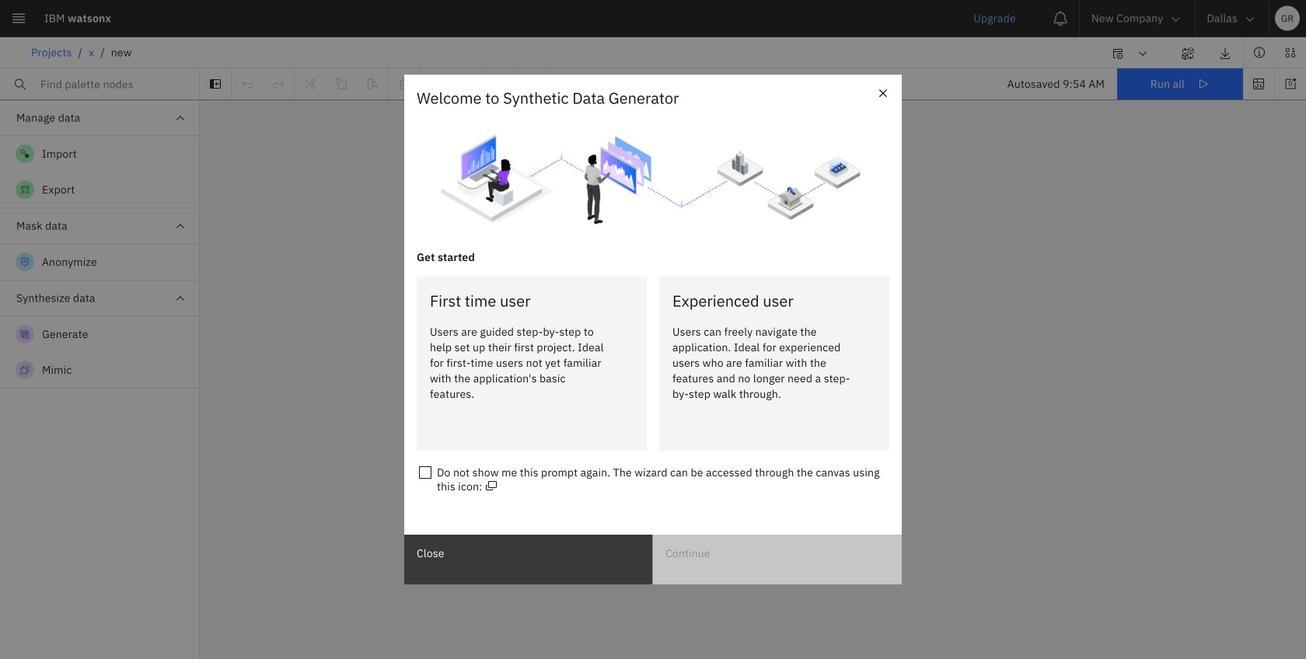 Task type: vqa. For each thing, say whether or not it's contained in the screenshot.
tab list
no



Task type: locate. For each thing, give the bounding box(es) containing it.
[object object] dialog
[[404, 74, 902, 585]]

None search field
[[0, 68, 199, 100]]

Find palette nodes text field
[[0, 68, 199, 100]]

close image
[[876, 85, 891, 101]]

action bar element
[[0, 37, 1306, 69]]



Task type: describe. For each thing, give the bounding box(es) containing it.
global navigation element
[[0, 0, 1306, 659]]

notifications image
[[1053, 10, 1068, 26]]

arrow span image
[[1137, 47, 1156, 60]]

data image
[[1285, 46, 1297, 59]]

side menu button image
[[11, 10, 26, 26]]



